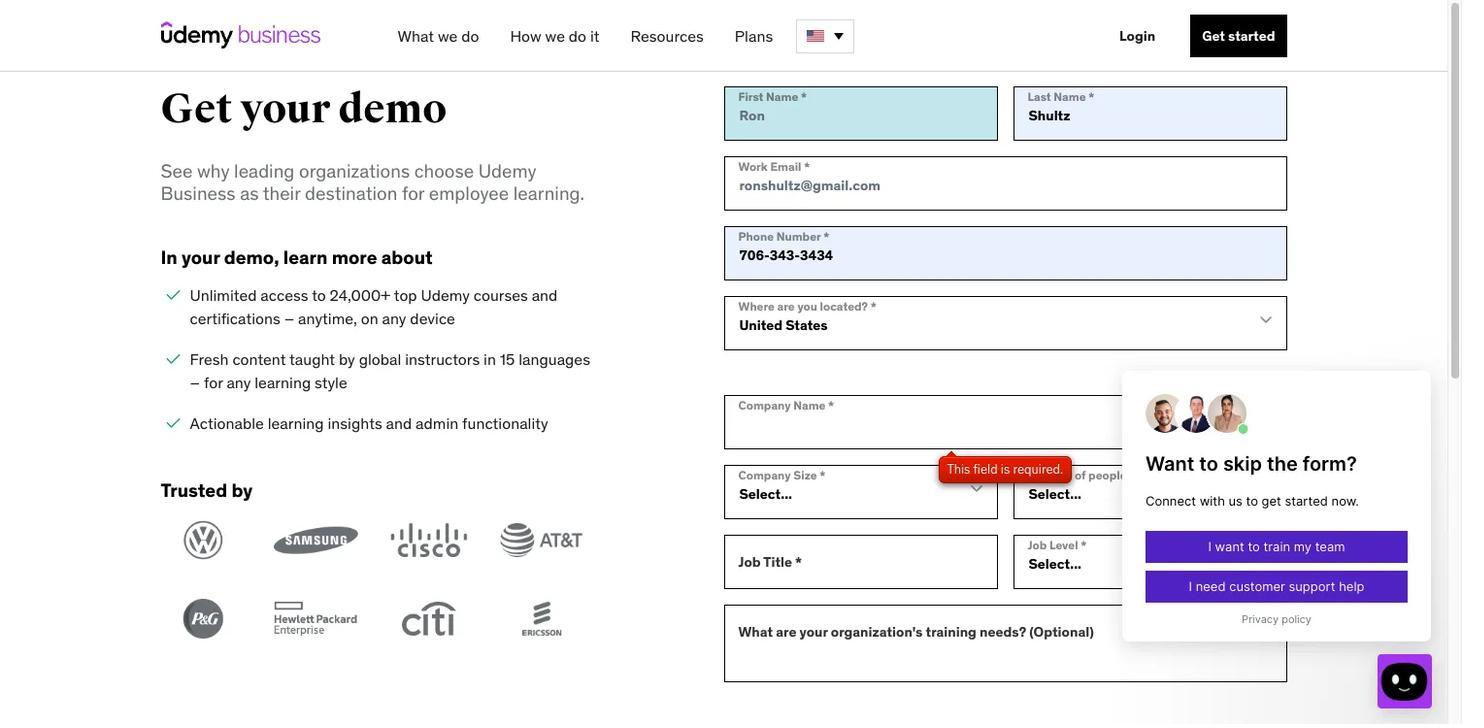 Task type: describe. For each thing, give the bounding box(es) containing it.
how
[[510, 26, 541, 46]]

why
[[197, 160, 230, 183]]

volkswagen logo image
[[161, 520, 246, 560]]

we for what
[[438, 26, 458, 46]]

company size *
[[738, 468, 826, 482]]

what for what are your organization's training needs? (optional)
[[738, 623, 773, 641]]

15
[[500, 350, 515, 369]]

in
[[484, 350, 496, 369]]

access
[[260, 286, 308, 305]]

24,000+
[[330, 286, 391, 305]]

size
[[793, 468, 817, 482]]

udemy for any
[[421, 286, 470, 305]]

* for work email *
[[804, 159, 810, 174]]

admin
[[416, 414, 459, 434]]

* for company size *
[[820, 468, 826, 482]]

get your demo
[[161, 84, 447, 134]]

company name *
[[738, 398, 834, 412]]

instructors
[[405, 350, 480, 369]]

unlimited
[[190, 286, 257, 305]]

started
[[1228, 27, 1275, 45]]

this field is required.
[[947, 461, 1063, 478]]

top
[[394, 286, 417, 305]]

* for phone number *
[[824, 229, 829, 244]]

is
[[1001, 461, 1010, 478]]

how we do it button
[[502, 18, 607, 53]]

where are you located? *
[[738, 299, 877, 313]]

What are your organization's training needs? (Optional) text field
[[724, 605, 1287, 682]]

choose
[[414, 160, 474, 183]]

you
[[798, 299, 817, 313]]

by inside fresh content taught by global instructors in 15 languages – for any learning style
[[339, 350, 355, 369]]

Job Title * text field
[[724, 535, 998, 589]]

number
[[776, 229, 821, 244]]

job title *
[[738, 553, 802, 571]]

phone number *
[[738, 229, 829, 244]]

content
[[232, 350, 286, 369]]

for for unlimited access to 24,000+ top udemy courses and certifications – anytime, on any device
[[204, 373, 223, 393]]

learning inside fresh content taught by global instructors in 15 languages – for any learning style
[[255, 373, 311, 393]]

located?
[[820, 299, 868, 313]]

* for last name *
[[1089, 89, 1095, 104]]

job for job level *
[[1028, 538, 1047, 552]]

* for job level *
[[1081, 538, 1087, 552]]

(optional)
[[1029, 623, 1094, 641]]

style
[[315, 373, 347, 393]]

employee
[[429, 182, 509, 205]]

on
[[361, 309, 378, 329]]

name for last
[[1054, 89, 1086, 104]]

hewlett packard enterprise logo image
[[273, 599, 358, 639]]

organization's
[[831, 623, 923, 641]]

training
[[926, 623, 977, 641]]

get started link
[[1191, 15, 1287, 57]]

get for get your demo
[[161, 84, 232, 134]]

company for company size *
[[738, 468, 791, 482]]

resources button
[[623, 18, 711, 53]]

what we do button
[[390, 18, 487, 53]]

business
[[161, 182, 236, 205]]

p&g logo image
[[161, 599, 246, 639]]

company for company name *
[[738, 398, 791, 412]]

in
[[161, 245, 177, 269]]

first name *
[[738, 89, 807, 104]]

trusted by
[[161, 479, 253, 502]]

fresh content taught by global instructors in 15 languages – for any learning style
[[190, 350, 590, 393]]

– for anytime,
[[284, 309, 294, 329]]

anytime,
[[298, 309, 357, 329]]

Phone Number * telephone field
[[724, 226, 1287, 280]]

work email *
[[738, 159, 810, 174]]

do for what we do
[[461, 26, 479, 46]]

what for what we do
[[398, 26, 434, 46]]

your for get
[[240, 84, 331, 134]]

email
[[770, 159, 802, 174]]

certifications
[[190, 309, 280, 329]]

and inside unlimited access to 24,000+ top udemy courses and certifications – anytime, on any device
[[532, 286, 558, 305]]

where
[[738, 299, 775, 313]]

get started
[[1202, 27, 1275, 45]]

udemy for learning.
[[478, 160, 536, 183]]

plans
[[735, 26, 773, 46]]

phone
[[738, 229, 774, 244]]

see
[[161, 160, 193, 183]]

name for company
[[793, 398, 826, 412]]

are for what
[[776, 623, 797, 641]]

device
[[410, 309, 455, 329]]

at&t logo image
[[499, 520, 584, 560]]

leading
[[234, 160, 295, 183]]

1 vertical spatial learning
[[268, 414, 324, 434]]

this field is required. alert
[[939, 456, 1072, 483]]



Task type: vqa. For each thing, say whether or not it's contained in the screenshot.
chevron right ICON
no



Task type: locate. For each thing, give the bounding box(es) containing it.
for inside see why leading organizations choose udemy business as their destination for employee learning.
[[402, 182, 424, 205]]

0 horizontal spatial udemy
[[421, 286, 470, 305]]

any inside unlimited access to 24,000+ top udemy courses and certifications – anytime, on any device
[[382, 309, 406, 329]]

1 company from the top
[[738, 398, 791, 412]]

about
[[381, 245, 433, 269]]

* for job title *
[[795, 553, 802, 571]]

functionality
[[462, 414, 548, 434]]

name up size
[[793, 398, 826, 412]]

company left size
[[738, 468, 791, 482]]

0 horizontal spatial job
[[738, 553, 761, 571]]

destination
[[305, 182, 397, 205]]

1 horizontal spatial we
[[545, 26, 565, 46]]

by right trusted
[[231, 479, 253, 502]]

actionable
[[190, 414, 264, 434]]

–
[[284, 309, 294, 329], [190, 373, 200, 393]]

see why leading organizations choose udemy business as their destination for employee learning.
[[161, 160, 585, 205]]

for inside fresh content taught by global instructors in 15 languages – for any learning style
[[204, 373, 223, 393]]

1 horizontal spatial your
[[240, 84, 331, 134]]

get inside get started link
[[1202, 27, 1225, 45]]

first
[[738, 89, 764, 104]]

0 horizontal spatial by
[[231, 479, 253, 502]]

0 vertical spatial job
[[1028, 538, 1047, 552]]

– down access
[[284, 309, 294, 329]]

for for get your demo
[[402, 182, 424, 205]]

last
[[1028, 89, 1051, 104]]

udemy inside see why leading organizations choose udemy business as their destination for employee learning.
[[478, 160, 536, 183]]

are down title
[[776, 623, 797, 641]]

required.
[[1013, 461, 1063, 478]]

menu navigation
[[382, 0, 1287, 72]]

resources
[[631, 26, 704, 46]]

get
[[1202, 27, 1225, 45], [161, 84, 232, 134]]

what we do
[[398, 26, 479, 46]]

level
[[1050, 538, 1078, 552]]

1 vertical spatial –
[[190, 373, 200, 393]]

2 company from the top
[[738, 468, 791, 482]]

– down fresh
[[190, 373, 200, 393]]

0 horizontal spatial do
[[461, 26, 479, 46]]

any right on
[[382, 309, 406, 329]]

0 horizontal spatial –
[[190, 373, 200, 393]]

ericsson logo image
[[499, 599, 584, 639]]

1 horizontal spatial what
[[738, 623, 773, 641]]

job
[[1028, 538, 1047, 552], [738, 553, 761, 571]]

0 horizontal spatial any
[[227, 373, 251, 393]]

any down content
[[227, 373, 251, 393]]

1 horizontal spatial do
[[569, 26, 586, 46]]

0 horizontal spatial what
[[398, 26, 434, 46]]

company up company size *
[[738, 398, 791, 412]]

your left organization's at the bottom of the page
[[800, 623, 828, 641]]

job level *
[[1028, 538, 1087, 552]]

1 vertical spatial any
[[227, 373, 251, 393]]

it
[[590, 26, 600, 46]]

work
[[738, 159, 768, 174]]

job for job title *
[[738, 553, 761, 571]]

udemy
[[478, 160, 536, 183], [421, 286, 470, 305]]

do for how we do it
[[569, 26, 586, 46]]

in your demo, learn more about
[[161, 245, 433, 269]]

name for first
[[766, 89, 798, 104]]

0 vertical spatial udemy
[[478, 160, 536, 183]]

Work Email * email field
[[724, 156, 1287, 210]]

udemy inside unlimited access to 24,000+ top udemy courses and certifications – anytime, on any device
[[421, 286, 470, 305]]

1 vertical spatial your
[[181, 245, 220, 269]]

0 horizontal spatial and
[[386, 414, 412, 434]]

0 horizontal spatial your
[[181, 245, 220, 269]]

learn
[[283, 245, 328, 269]]

0 vertical spatial get
[[1202, 27, 1225, 45]]

get left started
[[1202, 27, 1225, 45]]

First Name * text field
[[724, 86, 998, 141]]

citi logo image
[[386, 599, 471, 639]]

name
[[766, 89, 798, 104], [1054, 89, 1086, 104], [793, 398, 826, 412]]

0 vertical spatial are
[[777, 299, 795, 313]]

cisco logo image
[[386, 520, 471, 560]]

1 vertical spatial for
[[204, 373, 223, 393]]

Last Name * text field
[[1013, 86, 1287, 141]]

your
[[240, 84, 331, 134], [181, 245, 220, 269], [800, 623, 828, 641]]

udemy right 'choose'
[[478, 160, 536, 183]]

get for get started
[[1202, 27, 1225, 45]]

1 vertical spatial company
[[738, 468, 791, 482]]

0 horizontal spatial we
[[438, 26, 458, 46]]

what are your organization's training needs? (optional)
[[738, 623, 1094, 641]]

0 vertical spatial company
[[738, 398, 791, 412]]

and left admin
[[386, 414, 412, 434]]

title
[[763, 553, 792, 571]]

are
[[777, 299, 795, 313], [776, 623, 797, 641]]

get up why
[[161, 84, 232, 134]]

your for in
[[181, 245, 220, 269]]

courses
[[474, 286, 528, 305]]

1 horizontal spatial and
[[532, 286, 558, 305]]

– for for
[[190, 373, 200, 393]]

we left the how at left top
[[438, 26, 458, 46]]

what up demo at the top left of the page
[[398, 26, 434, 46]]

for left employee
[[402, 182, 424, 205]]

0 horizontal spatial get
[[161, 84, 232, 134]]

2 horizontal spatial your
[[800, 623, 828, 641]]

learning down content
[[255, 373, 311, 393]]

login
[[1120, 27, 1156, 45]]

1 vertical spatial are
[[776, 623, 797, 641]]

field
[[973, 461, 998, 478]]

by up the style
[[339, 350, 355, 369]]

* for first name *
[[801, 89, 807, 104]]

1 horizontal spatial by
[[339, 350, 355, 369]]

do left the how at left top
[[461, 26, 479, 46]]

job left title
[[738, 553, 761, 571]]

1 we from the left
[[438, 26, 458, 46]]

languages
[[519, 350, 590, 369]]

2 do from the left
[[569, 26, 586, 46]]

login button
[[1108, 15, 1167, 57]]

and right courses
[[532, 286, 558, 305]]

1 horizontal spatial udemy
[[478, 160, 536, 183]]

udemy up device
[[421, 286, 470, 305]]

taught
[[289, 350, 335, 369]]

0 vertical spatial any
[[382, 309, 406, 329]]

2 vertical spatial your
[[800, 623, 828, 641]]

2 we from the left
[[545, 26, 565, 46]]

we
[[438, 26, 458, 46], [545, 26, 565, 46]]

what inside dropdown button
[[398, 26, 434, 46]]

fresh
[[190, 350, 229, 369]]

1 horizontal spatial any
[[382, 309, 406, 329]]

for down fresh
[[204, 373, 223, 393]]

learning.
[[513, 182, 585, 205]]

actionable learning insights and admin functionality
[[190, 414, 548, 434]]

do
[[461, 26, 479, 46], [569, 26, 586, 46]]

1 horizontal spatial –
[[284, 309, 294, 329]]

we for how
[[545, 26, 565, 46]]

needs?
[[980, 623, 1026, 641]]

we right the how at left top
[[545, 26, 565, 46]]

how we do it
[[510, 26, 600, 46]]

any inside fresh content taught by global instructors in 15 languages – for any learning style
[[227, 373, 251, 393]]

job left level
[[1028, 538, 1047, 552]]

trusted
[[161, 479, 227, 502]]

last name *
[[1028, 89, 1095, 104]]

by
[[339, 350, 355, 369], [231, 479, 253, 502]]

for
[[402, 182, 424, 205], [204, 373, 223, 393]]

more
[[332, 245, 377, 269]]

organizations
[[299, 160, 410, 183]]

1 horizontal spatial for
[[402, 182, 424, 205]]

0 vertical spatial for
[[402, 182, 424, 205]]

1 vertical spatial by
[[231, 479, 253, 502]]

0 vertical spatial learning
[[255, 373, 311, 393]]

are for where
[[777, 299, 795, 313]]

their
[[263, 182, 301, 205]]

0 vertical spatial what
[[398, 26, 434, 46]]

1 do from the left
[[461, 26, 479, 46]]

your right in
[[181, 245, 220, 269]]

0 vertical spatial and
[[532, 286, 558, 305]]

1 vertical spatial get
[[161, 84, 232, 134]]

1 vertical spatial what
[[738, 623, 773, 641]]

and
[[532, 286, 558, 305], [386, 414, 412, 434]]

learning
[[255, 373, 311, 393], [268, 414, 324, 434]]

plans button
[[727, 18, 781, 53]]

are left you
[[777, 299, 795, 313]]

insights
[[328, 414, 382, 434]]

1 horizontal spatial get
[[1202, 27, 1225, 45]]

1 vertical spatial job
[[738, 553, 761, 571]]

as
[[240, 182, 259, 205]]

– inside fresh content taught by global instructors in 15 languages – for any learning style
[[190, 373, 200, 393]]

– inside unlimited access to 24,000+ top udemy courses and certifications – anytime, on any device
[[284, 309, 294, 329]]

do left it
[[569, 26, 586, 46]]

unlimited access to 24,000+ top udemy courses and certifications – anytime, on any device
[[190, 286, 558, 329]]

to
[[312, 286, 326, 305]]

0 vertical spatial by
[[339, 350, 355, 369]]

any
[[382, 309, 406, 329], [227, 373, 251, 393]]

*
[[801, 89, 807, 104], [1089, 89, 1095, 104], [804, 159, 810, 174], [824, 229, 829, 244], [871, 299, 877, 313], [828, 398, 834, 412], [820, 468, 826, 482], [1081, 538, 1087, 552], [795, 553, 802, 571]]

name right first
[[766, 89, 798, 104]]

1 vertical spatial and
[[386, 414, 412, 434]]

0 vertical spatial –
[[284, 309, 294, 329]]

0 vertical spatial your
[[240, 84, 331, 134]]

do inside 'how we do it' dropdown button
[[569, 26, 586, 46]]

learning down the style
[[268, 414, 324, 434]]

name right last
[[1054, 89, 1086, 104]]

0 horizontal spatial for
[[204, 373, 223, 393]]

what
[[398, 26, 434, 46], [738, 623, 773, 641]]

1 horizontal spatial job
[[1028, 538, 1047, 552]]

do inside what we do dropdown button
[[461, 26, 479, 46]]

* for company name *
[[828, 398, 834, 412]]

demo
[[338, 84, 447, 134]]

1 vertical spatial udemy
[[421, 286, 470, 305]]

this
[[947, 461, 970, 478]]

global
[[359, 350, 401, 369]]

Company Name * text field
[[724, 395, 1287, 449]]

demo,
[[224, 245, 279, 269]]

samsung logo image
[[273, 520, 358, 560]]

udemy business image
[[161, 21, 320, 49]]

your up leading
[[240, 84, 331, 134]]

what down 'job title *'
[[738, 623, 773, 641]]



